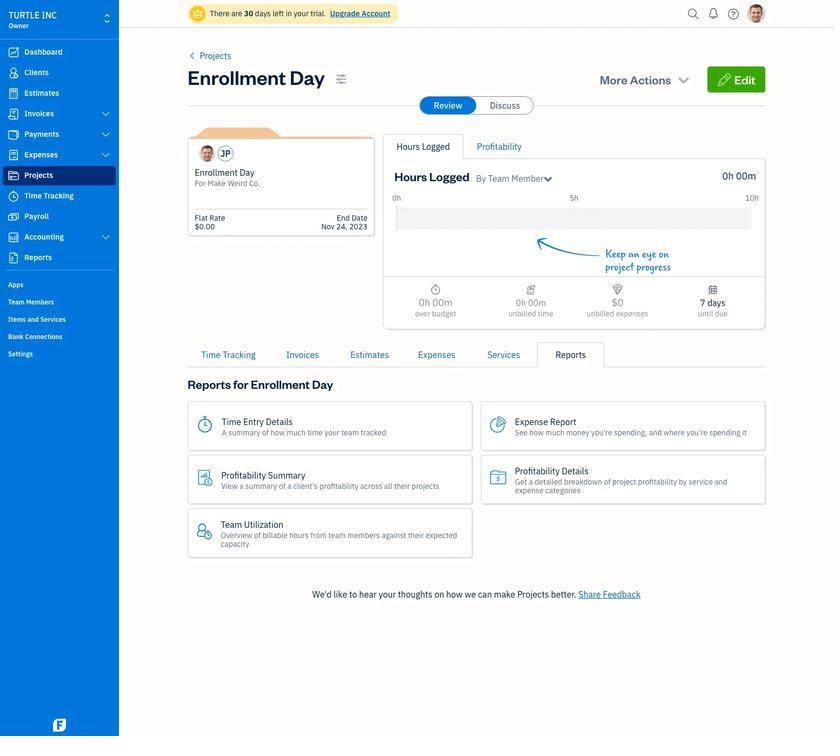 Task type: describe. For each thing, give the bounding box(es) containing it.
review link
[[420, 97, 476, 114]]

share
[[579, 589, 601, 600]]

trial.
[[311, 9, 326, 18]]

of inside team utilization overview of billable hours from team members against their expected capacity
[[254, 530, 261, 540]]

actions
[[630, 72, 671, 87]]

spending,
[[614, 428, 647, 437]]

2 vertical spatial reports
[[188, 377, 231, 392]]

weird
[[228, 179, 247, 188]]

0 horizontal spatial time tracking link
[[3, 187, 116, 206]]

1 horizontal spatial a
[[287, 481, 292, 491]]

keep
[[606, 248, 626, 261]]

entry
[[243, 416, 264, 427]]

feedback
[[603, 589, 641, 600]]

estimates link for services link
[[336, 342, 403, 367]]

client image
[[7, 68, 20, 78]]

0h for 0h 00m over budget
[[419, 296, 430, 309]]

unbilled inside 0h 00m unbilled time
[[509, 309, 536, 319]]

enrollment day for make weird co.
[[195, 167, 260, 188]]

flat rate $0.00
[[195, 213, 225, 232]]

of inside profitability summary view a summary of a client's profitability across all their projects
[[279, 481, 286, 491]]

much inside time entry details a summary of how much time your team tracked
[[287, 428, 306, 437]]

5h
[[570, 193, 579, 203]]

where
[[664, 428, 685, 437]]

team for members
[[8, 298, 24, 306]]

of inside time entry details a summary of how much time your team tracked
[[262, 428, 269, 437]]

team members
[[8, 298, 54, 306]]

0 vertical spatial days
[[255, 9, 271, 18]]

estimates link for payments link
[[3, 84, 116, 103]]

apps
[[8, 281, 24, 289]]

a for profitability details
[[529, 477, 533, 487]]

projects inside button
[[200, 50, 231, 61]]

1 horizontal spatial tracking
[[223, 349, 256, 360]]

logged inside button
[[422, 141, 450, 152]]

1 horizontal spatial services
[[488, 349, 520, 360]]

end date nov 24, 2023
[[321, 213, 368, 232]]

chevron large down image for expenses
[[101, 151, 111, 160]]

across
[[360, 481, 382, 491]]

7
[[700, 298, 706, 308]]

unbilled inside $0 unbilled expenses
[[587, 309, 614, 319]]

date
[[352, 213, 368, 223]]

00m for 0h 00m unbilled time
[[528, 298, 546, 308]]

2023
[[349, 222, 368, 232]]

dashboard
[[24, 47, 63, 57]]

projects link
[[3, 166, 116, 186]]

rate
[[210, 213, 225, 223]]

chevron large down image for accounting
[[101, 233, 111, 242]]

expense
[[515, 486, 544, 495]]

days inside 7 days until due
[[708, 298, 726, 308]]

members
[[26, 298, 54, 306]]

flat
[[195, 213, 208, 223]]

team utilization overview of billable hours from team members against their expected capacity
[[221, 519, 457, 549]]

a
[[222, 428, 227, 437]]

thoughts
[[398, 589, 432, 600]]

and inside the expense report see how much money you're spending, and where you're spending it
[[649, 428, 662, 437]]

co.
[[249, 179, 260, 188]]

settings for this project image
[[336, 73, 347, 86]]

1 vertical spatial time
[[201, 349, 221, 360]]

edit
[[734, 72, 756, 87]]

1 horizontal spatial expenses
[[418, 349, 455, 360]]

owner
[[9, 22, 29, 30]]

1 horizontal spatial how
[[446, 589, 463, 600]]

0h 00m unbilled time
[[509, 298, 553, 319]]

upgrade
[[330, 9, 360, 18]]

of inside profitability details get a detailed breakdown of project profitability by service and expense categories
[[604, 477, 611, 487]]

payroll
[[24, 212, 49, 221]]

client's
[[293, 481, 318, 491]]

1 you're from the left
[[591, 428, 612, 437]]

1 vertical spatial hours
[[395, 169, 427, 184]]

from
[[311, 530, 327, 540]]

we'd
[[312, 589, 332, 600]]

1 horizontal spatial time tracking
[[201, 349, 256, 360]]

a for profitability summary
[[240, 481, 244, 491]]

like
[[334, 589, 347, 600]]

projects inside main element
[[24, 170, 53, 180]]

edit link
[[707, 67, 765, 93]]

jp
[[221, 148, 231, 159]]

1 horizontal spatial estimates
[[350, 349, 389, 360]]

apps link
[[3, 276, 116, 293]]

0 vertical spatial invoices link
[[3, 104, 116, 124]]

their inside team utilization overview of billable hours from team members against their expected capacity
[[408, 530, 424, 540]]

details inside profitability details get a detailed breakdown of project profitability by service and expense categories
[[562, 466, 589, 476]]

notifications image
[[705, 3, 722, 24]]

view
[[221, 481, 238, 491]]

2 horizontal spatial reports
[[556, 349, 586, 360]]

service
[[689, 477, 713, 487]]

timetracking image
[[430, 283, 441, 296]]

0 vertical spatial hours logged
[[397, 141, 450, 152]]

billable
[[263, 530, 288, 540]]

search image
[[685, 6, 702, 22]]

estimates inside main element
[[24, 88, 59, 98]]

accounting link
[[3, 228, 116, 247]]

how inside time entry details a summary of how much time your team tracked
[[271, 428, 285, 437]]

expense image
[[7, 150, 20, 161]]

0 horizontal spatial your
[[294, 9, 309, 18]]

details inside time entry details a summary of how much time your team tracked
[[266, 416, 293, 427]]

overview
[[221, 530, 252, 540]]

much inside the expense report see how much money you're spending, and where you're spending it
[[546, 428, 565, 437]]

enrollment for enrollment day for make weird co.
[[195, 167, 238, 178]]

how inside the expense report see how much money you're spending, and where you're spending it
[[530, 428, 544, 437]]

0 vertical spatial reports link
[[3, 248, 116, 268]]

categories
[[545, 486, 581, 495]]

see
[[515, 428, 528, 437]]

$0 unbilled expenses
[[587, 296, 648, 319]]

more
[[600, 72, 628, 87]]

member
[[511, 173, 544, 184]]

profitability button
[[477, 140, 522, 153]]

chevron large down image for invoices
[[101, 110, 111, 118]]

better.
[[551, 589, 576, 600]]

chevrondown image
[[676, 72, 691, 87]]

projects button
[[188, 49, 231, 62]]

against
[[382, 530, 406, 540]]

chart image
[[7, 232, 20, 243]]

dashboard link
[[3, 43, 116, 62]]

get
[[515, 477, 527, 487]]

capacity
[[221, 539, 249, 549]]

1 horizontal spatial expenses link
[[403, 342, 470, 367]]

profitability details get a detailed breakdown of project profitability by service and expense categories
[[515, 466, 728, 495]]

1 horizontal spatial reports link
[[537, 342, 605, 367]]

members
[[348, 530, 380, 540]]

inc
[[42, 10, 57, 21]]

7 days until due
[[698, 298, 728, 319]]

chevron large down image for payments
[[101, 130, 111, 139]]

1 vertical spatial invoices link
[[269, 342, 336, 367]]

project image
[[7, 170, 20, 181]]

freshbooks image
[[51, 719, 68, 732]]

tracking inside main element
[[44, 191, 74, 201]]

money image
[[7, 212, 20, 222]]

your inside time entry details a summary of how much time your team tracked
[[325, 428, 340, 437]]

profitability for profitability summary
[[320, 481, 359, 491]]

payments link
[[3, 125, 116, 144]]

hear
[[359, 589, 377, 600]]

expense report see how much money you're spending, and where you're spending it
[[515, 416, 747, 437]]

time tracking inside main element
[[24, 191, 74, 201]]

profitability for profitability
[[477, 141, 522, 152]]

hours logged button
[[397, 140, 450, 153]]

0h for 0h
[[392, 193, 401, 203]]

turtle
[[9, 10, 40, 21]]

on inside keep an eye on project progress
[[659, 248, 669, 261]]

0h 00m over budget
[[415, 296, 456, 319]]

0h for 0h 00m
[[722, 170, 734, 182]]



Task type: vqa. For each thing, say whether or not it's contained in the screenshot.
Upgrade Account link
yes



Task type: locate. For each thing, give the bounding box(es) containing it.
1 horizontal spatial your
[[325, 428, 340, 437]]

day left settings for this project "icon"
[[290, 64, 325, 90]]

expenses
[[616, 309, 648, 319]]

tracking up for
[[223, 349, 256, 360]]

1 horizontal spatial time tracking link
[[188, 342, 269, 367]]

days up 'due'
[[708, 298, 726, 308]]

services down 0h 00m unbilled time
[[488, 349, 520, 360]]

1 vertical spatial their
[[408, 530, 424, 540]]

1 vertical spatial time tracking
[[201, 349, 256, 360]]

2 horizontal spatial your
[[379, 589, 396, 600]]

for
[[233, 377, 249, 392]]

00m inside 0h 00m over budget
[[432, 296, 453, 309]]

team up the overview
[[221, 519, 242, 530]]

you're
[[591, 428, 612, 437], [687, 428, 708, 437]]

0 horizontal spatial much
[[287, 428, 306, 437]]

bank connections link
[[3, 328, 116, 345]]

profitability
[[477, 141, 522, 152], [515, 466, 560, 476], [221, 470, 266, 481]]

0h inside 0h 00m over budget
[[419, 296, 430, 309]]

chevronleft image
[[188, 49, 198, 62]]

0 horizontal spatial days
[[255, 9, 271, 18]]

how left we
[[446, 589, 463, 600]]

day
[[290, 64, 325, 90], [240, 167, 254, 178], [312, 377, 333, 392]]

profitability up by team member on the right of page
[[477, 141, 522, 152]]

much down report
[[546, 428, 565, 437]]

0 vertical spatial tracking
[[44, 191, 74, 201]]

team left tracked
[[341, 428, 359, 437]]

hours inside hours logged button
[[397, 141, 420, 152]]

can
[[478, 589, 492, 600]]

0 vertical spatial time
[[538, 309, 553, 319]]

profitability up detailed
[[515, 466, 560, 476]]

invoices up 'payments'
[[24, 109, 54, 118]]

how down expense
[[530, 428, 544, 437]]

payment image
[[7, 129, 20, 140]]

projects right 'chevronleft' icon
[[200, 50, 231, 61]]

tracked
[[361, 428, 386, 437]]

unbilled down expenses icon
[[587, 309, 614, 319]]

detailed
[[535, 477, 562, 487]]

time tracking down 'projects' link
[[24, 191, 74, 201]]

time tracking link up for
[[188, 342, 269, 367]]

enrollment right for
[[251, 377, 310, 392]]

1 horizontal spatial days
[[708, 298, 726, 308]]

much up summary
[[287, 428, 306, 437]]

10h
[[745, 193, 759, 203]]

0h for 0h 00m unbilled time
[[516, 298, 526, 308]]

1 vertical spatial hours logged
[[395, 169, 470, 184]]

expense
[[515, 416, 548, 427]]

expenses link down payments link
[[3, 146, 116, 165]]

00m right over
[[432, 296, 453, 309]]

main element
[[0, 0, 146, 736]]

2 chevron large down image from the top
[[101, 233, 111, 242]]

1 horizontal spatial on
[[659, 248, 669, 261]]

how up summary
[[271, 428, 285, 437]]

items
[[8, 315, 26, 324]]

expenses down 'payments'
[[24, 150, 58, 160]]

1 horizontal spatial unbilled
[[587, 309, 614, 319]]

summary down summary
[[245, 481, 277, 491]]

1 vertical spatial enrollment
[[195, 167, 238, 178]]

profitability for profitability summary view a summary of a client's profitability across all their projects
[[221, 470, 266, 481]]

0 vertical spatial reports
[[24, 253, 52, 262]]

0 horizontal spatial reports
[[24, 253, 52, 262]]

make
[[208, 179, 226, 188]]

day up time entry details a summary of how much time your team tracked
[[312, 377, 333, 392]]

and right "items"
[[27, 315, 39, 324]]

summary for time
[[228, 428, 260, 437]]

1 vertical spatial estimates link
[[336, 342, 403, 367]]

team down apps
[[8, 298, 24, 306]]

pencil image
[[717, 72, 732, 87]]

0 vertical spatial time tracking
[[24, 191, 74, 201]]

1 horizontal spatial much
[[546, 428, 565, 437]]

chevron large down image up 'projects' link
[[101, 151, 111, 160]]

0 horizontal spatial time tracking
[[24, 191, 74, 201]]

a
[[529, 477, 533, 487], [240, 481, 244, 491], [287, 481, 292, 491]]

tracking down 'projects' link
[[44, 191, 74, 201]]

day for enrollment day for make weird co.
[[240, 167, 254, 178]]

on right eye
[[659, 248, 669, 261]]

1 horizontal spatial you're
[[687, 428, 708, 437]]

days right 30
[[255, 9, 271, 18]]

day inside enrollment day for make weird co.
[[240, 167, 254, 178]]

0 vertical spatial summary
[[228, 428, 260, 437]]

0 horizontal spatial you're
[[591, 428, 612, 437]]

2 horizontal spatial a
[[529, 477, 533, 487]]

0h 00m
[[722, 170, 756, 182]]

0 horizontal spatial profitability
[[320, 481, 359, 491]]

details up breakdown
[[562, 466, 589, 476]]

time inside time entry details a summary of how much time your team tracked
[[222, 416, 241, 427]]

0 vertical spatial and
[[27, 315, 39, 324]]

calendar image
[[708, 283, 718, 296]]

summary
[[268, 470, 305, 481]]

of down utilization
[[254, 530, 261, 540]]

enrollment day
[[188, 64, 325, 90]]

your right hear
[[379, 589, 396, 600]]

profitability inside profitability details get a detailed breakdown of project profitability by service and expense categories
[[638, 477, 677, 487]]

1 vertical spatial days
[[708, 298, 726, 308]]

0 vertical spatial estimates
[[24, 88, 59, 98]]

0 vertical spatial their
[[394, 481, 410, 491]]

Hours Logged Group By field
[[476, 172, 552, 185]]

expenses image
[[612, 283, 623, 296]]

1 vertical spatial estimates
[[350, 349, 389, 360]]

are
[[231, 9, 242, 18]]

00m up 10h
[[736, 170, 756, 182]]

2 much from the left
[[546, 428, 565, 437]]

profitability inside profitability summary view a summary of a client's profitability across all their projects
[[221, 470, 266, 481]]

1 horizontal spatial time
[[538, 309, 553, 319]]

crown image
[[192, 8, 203, 19]]

eye
[[642, 248, 656, 261]]

chevron large down image
[[101, 110, 111, 118], [101, 130, 111, 139]]

bank
[[8, 333, 24, 341]]

of down summary
[[279, 481, 286, 491]]

invoices inside main element
[[24, 109, 54, 118]]

team for utilization
[[221, 519, 242, 530]]

0 horizontal spatial services
[[40, 315, 66, 324]]

a right get
[[529, 477, 533, 487]]

share feedback button
[[579, 588, 641, 601]]

profitability left by
[[638, 477, 677, 487]]

0 horizontal spatial time
[[24, 191, 42, 201]]

details right entry
[[266, 416, 293, 427]]

1 vertical spatial time tracking link
[[188, 342, 269, 367]]

0 vertical spatial time
[[24, 191, 42, 201]]

their right all
[[394, 481, 410, 491]]

team members link
[[3, 294, 116, 310]]

in
[[286, 9, 292, 18]]

end
[[337, 213, 350, 223]]

time tracking up for
[[201, 349, 256, 360]]

invoices image
[[526, 283, 536, 296]]

of right breakdown
[[604, 477, 611, 487]]

team inside time entry details a summary of how much time your team tracked
[[341, 428, 359, 437]]

1 vertical spatial invoices
[[286, 349, 319, 360]]

services
[[40, 315, 66, 324], [488, 349, 520, 360]]

dashboard image
[[7, 47, 20, 58]]

there are 30 days left in your trial. upgrade account
[[210, 9, 390, 18]]

and right service
[[715, 477, 728, 487]]

summary down entry
[[228, 428, 260, 437]]

0 horizontal spatial tracking
[[44, 191, 74, 201]]

on
[[659, 248, 669, 261], [435, 589, 444, 600]]

profitability up view at bottom left
[[221, 470, 266, 481]]

summary for profitability
[[245, 481, 277, 491]]

1 vertical spatial chevron large down image
[[101, 130, 111, 139]]

2 horizontal spatial time
[[222, 416, 241, 427]]

0 horizontal spatial and
[[27, 315, 39, 324]]

2 vertical spatial your
[[379, 589, 396, 600]]

0 vertical spatial chevron large down image
[[101, 110, 111, 118]]

hours logged down review link
[[397, 141, 450, 152]]

logged down review link
[[422, 141, 450, 152]]

a inside profitability details get a detailed breakdown of project profitability by service and expense categories
[[529, 477, 533, 487]]

1 horizontal spatial projects
[[200, 50, 231, 61]]

chevron large down image down payroll link
[[101, 233, 111, 242]]

1 vertical spatial and
[[649, 428, 662, 437]]

items and services
[[8, 315, 66, 324]]

0 vertical spatial enrollment
[[188, 64, 286, 90]]

expenses link down budget
[[403, 342, 470, 367]]

0 horizontal spatial reports link
[[3, 248, 116, 268]]

and
[[27, 315, 39, 324], [649, 428, 662, 437], [715, 477, 728, 487]]

summary inside time entry details a summary of how much time your team tracked
[[228, 428, 260, 437]]

00m inside 0h 00m unbilled time
[[528, 298, 546, 308]]

their right the against
[[408, 530, 424, 540]]

expenses inside main element
[[24, 150, 58, 160]]

1 vertical spatial services
[[488, 349, 520, 360]]

0h inside 0h 00m unbilled time
[[516, 298, 526, 308]]

more actions
[[600, 72, 671, 87]]

0 vertical spatial chevron large down image
[[101, 151, 111, 160]]

time tracking link down 'projects' link
[[3, 187, 116, 206]]

of down entry
[[262, 428, 269, 437]]

expenses down budget
[[418, 349, 455, 360]]

team inside hours logged group by field
[[488, 173, 509, 184]]

team inside team utilization overview of billable hours from team members against their expected capacity
[[221, 519, 242, 530]]

0 horizontal spatial a
[[240, 481, 244, 491]]

0 horizontal spatial 00m
[[432, 296, 453, 309]]

team right by
[[488, 173, 509, 184]]

upgrade account link
[[328, 9, 390, 18]]

0 vertical spatial day
[[290, 64, 325, 90]]

1 horizontal spatial team
[[221, 519, 242, 530]]

accounting
[[24, 232, 64, 242]]

0 vertical spatial expenses
[[24, 150, 58, 160]]

time inside 0h 00m unbilled time
[[538, 309, 553, 319]]

reports inside main element
[[24, 253, 52, 262]]

you're right money
[[591, 428, 612, 437]]

project down keep
[[606, 261, 634, 274]]

1 horizontal spatial 00m
[[528, 298, 546, 308]]

summary inside profitability summary view a summary of a client's profitability across all their projects
[[245, 481, 277, 491]]

0 horizontal spatial team
[[8, 298, 24, 306]]

1 horizontal spatial profitability
[[638, 477, 677, 487]]

2 vertical spatial team
[[221, 519, 242, 530]]

left
[[273, 9, 284, 18]]

timer image
[[7, 191, 20, 202]]

we'd like to hear your thoughts on how we can make projects better. share feedback
[[312, 589, 641, 600]]

on right thoughts
[[435, 589, 444, 600]]

and inside profitability details get a detailed breakdown of project profitability by service and expense categories
[[715, 477, 728, 487]]

1 vertical spatial details
[[562, 466, 589, 476]]

to
[[349, 589, 357, 600]]

1 horizontal spatial invoices
[[286, 349, 319, 360]]

enrollment inside enrollment day for make weird co.
[[195, 167, 238, 178]]

details
[[266, 416, 293, 427], [562, 466, 589, 476]]

your left tracked
[[325, 428, 340, 437]]

settings link
[[3, 346, 116, 362]]

review
[[434, 100, 463, 111]]

1 vertical spatial on
[[435, 589, 444, 600]]

invoices link up reports for enrollment day
[[269, 342, 336, 367]]

$0.00
[[195, 222, 215, 232]]

0 vertical spatial invoices
[[24, 109, 54, 118]]

0h
[[722, 170, 734, 182], [392, 193, 401, 203], [419, 296, 430, 309], [516, 298, 526, 308]]

expected
[[426, 530, 457, 540]]

0 horizontal spatial expenses
[[24, 150, 58, 160]]

2 vertical spatial time
[[222, 416, 241, 427]]

1 vertical spatial tracking
[[223, 349, 256, 360]]

there
[[210, 9, 230, 18]]

1 unbilled from the left
[[509, 309, 536, 319]]

enrollment down projects button
[[188, 64, 286, 90]]

profitability
[[638, 477, 677, 487], [320, 481, 359, 491]]

0 vertical spatial project
[[606, 261, 634, 274]]

0 vertical spatial time tracking link
[[3, 187, 116, 206]]

items and services link
[[3, 311, 116, 327]]

30
[[244, 9, 253, 18]]

enrollment up the make
[[195, 167, 238, 178]]

time
[[24, 191, 42, 201], [201, 349, 221, 360], [222, 416, 241, 427]]

all
[[384, 481, 392, 491]]

invoices link
[[3, 104, 116, 124], [269, 342, 336, 367]]

profitability summary view a summary of a client's profitability across all their projects
[[221, 470, 439, 491]]

you're right where
[[687, 428, 708, 437]]

a right view at bottom left
[[240, 481, 244, 491]]

chevron large down image inside payments link
[[101, 130, 111, 139]]

invoices up reports for enrollment day
[[286, 349, 319, 360]]

0 horizontal spatial invoices
[[24, 109, 54, 118]]

1 much from the left
[[287, 428, 306, 437]]

0 horizontal spatial estimates link
[[3, 84, 116, 103]]

hours
[[289, 530, 309, 540]]

0 horizontal spatial expenses link
[[3, 146, 116, 165]]

2 horizontal spatial 00m
[[736, 170, 756, 182]]

invoice image
[[7, 109, 20, 120]]

account
[[362, 9, 390, 18]]

2 vertical spatial day
[[312, 377, 333, 392]]

00m down invoices icon
[[528, 298, 546, 308]]

payroll link
[[3, 207, 116, 227]]

0 vertical spatial estimates link
[[3, 84, 116, 103]]

enrollment
[[188, 64, 286, 90], [195, 167, 238, 178], [251, 377, 310, 392]]

2 horizontal spatial and
[[715, 477, 728, 487]]

projects right 'make'
[[517, 589, 549, 600]]

1 vertical spatial project
[[612, 477, 636, 487]]

project right breakdown
[[612, 477, 636, 487]]

services up bank connections link
[[40, 315, 66, 324]]

1 vertical spatial projects
[[24, 170, 53, 180]]

00m for 0h 00m over budget
[[432, 296, 453, 309]]

unbilled down invoices icon
[[509, 309, 536, 319]]

report
[[550, 416, 576, 427]]

and left where
[[649, 428, 662, 437]]

settings
[[8, 350, 33, 358]]

estimate image
[[7, 88, 20, 99]]

profitability for profitability details get a detailed breakdown of project profitability by service and expense categories
[[515, 466, 560, 476]]

their inside profitability summary view a summary of a client's profitability across all their projects
[[394, 481, 410, 491]]

nov
[[321, 222, 335, 232]]

a down summary
[[287, 481, 292, 491]]

time inside main element
[[24, 191, 42, 201]]

your right in
[[294, 9, 309, 18]]

day up co.
[[240, 167, 254, 178]]

profitability inside profitability details get a detailed breakdown of project profitability by service and expense categories
[[515, 466, 560, 476]]

go to help image
[[725, 6, 742, 22]]

2 horizontal spatial projects
[[517, 589, 549, 600]]

make
[[494, 589, 515, 600]]

2 vertical spatial enrollment
[[251, 377, 310, 392]]

spending
[[709, 428, 741, 437]]

0 horizontal spatial details
[[266, 416, 293, 427]]

team
[[341, 428, 359, 437], [328, 530, 346, 540]]

$0
[[612, 296, 624, 309]]

hours logged down hours logged button
[[395, 169, 470, 184]]

profitability inside profitability summary view a summary of a client's profitability across all their projects
[[320, 481, 359, 491]]

0 horizontal spatial estimates
[[24, 88, 59, 98]]

estimates
[[24, 88, 59, 98], [350, 349, 389, 360]]

services inside main element
[[40, 315, 66, 324]]

profitability for profitability details
[[638, 477, 677, 487]]

until
[[698, 309, 713, 319]]

team inside team utilization overview of billable hours from team members against their expected capacity
[[328, 530, 346, 540]]

services link
[[470, 342, 537, 367]]

chevron large down image
[[101, 151, 111, 160], [101, 233, 111, 242]]

00m for 0h 00m
[[736, 170, 756, 182]]

0 vertical spatial projects
[[200, 50, 231, 61]]

by
[[476, 173, 486, 184]]

1 vertical spatial logged
[[429, 169, 470, 184]]

invoices link up payments link
[[3, 104, 116, 124]]

1 chevron large down image from the top
[[101, 110, 111, 118]]

projects right 'project' image
[[24, 170, 53, 180]]

2 horizontal spatial how
[[530, 428, 544, 437]]

project inside profitability details get a detailed breakdown of project profitability by service and expense categories
[[612, 477, 636, 487]]

time inside time entry details a summary of how much time your team tracked
[[307, 428, 323, 437]]

and inside items and services link
[[27, 315, 39, 324]]

0 vertical spatial hours
[[397, 141, 420, 152]]

team right from
[[328, 530, 346, 540]]

0 horizontal spatial invoices link
[[3, 104, 116, 124]]

1 vertical spatial day
[[240, 167, 254, 178]]

your
[[294, 9, 309, 18], [325, 428, 340, 437], [379, 589, 396, 600]]

1 chevron large down image from the top
[[101, 151, 111, 160]]

connections
[[25, 333, 62, 341]]

payments
[[24, 129, 59, 139]]

due
[[715, 309, 728, 319]]

0 vertical spatial expenses link
[[3, 146, 116, 165]]

turtle inc owner
[[9, 10, 57, 30]]

reports link
[[3, 248, 116, 268], [537, 342, 605, 367]]

1 horizontal spatial and
[[649, 428, 662, 437]]

project inside keep an eye on project progress
[[606, 261, 634, 274]]

clients
[[24, 68, 49, 77]]

profitability left across
[[320, 481, 359, 491]]

day for enrollment day
[[290, 64, 325, 90]]

team inside main element
[[8, 298, 24, 306]]

time entry details a summary of how much time your team tracked
[[222, 416, 386, 437]]

1 vertical spatial your
[[325, 428, 340, 437]]

2 you're from the left
[[687, 428, 708, 437]]

enrollment for enrollment day
[[188, 64, 286, 90]]

2 unbilled from the left
[[587, 309, 614, 319]]

report image
[[7, 253, 20, 263]]

1 horizontal spatial details
[[562, 466, 589, 476]]

logged left by
[[429, 169, 470, 184]]

2 chevron large down image from the top
[[101, 130, 111, 139]]

over
[[415, 309, 430, 319]]

2 vertical spatial projects
[[517, 589, 549, 600]]

by
[[679, 477, 687, 487]]

for
[[195, 179, 206, 188]]



